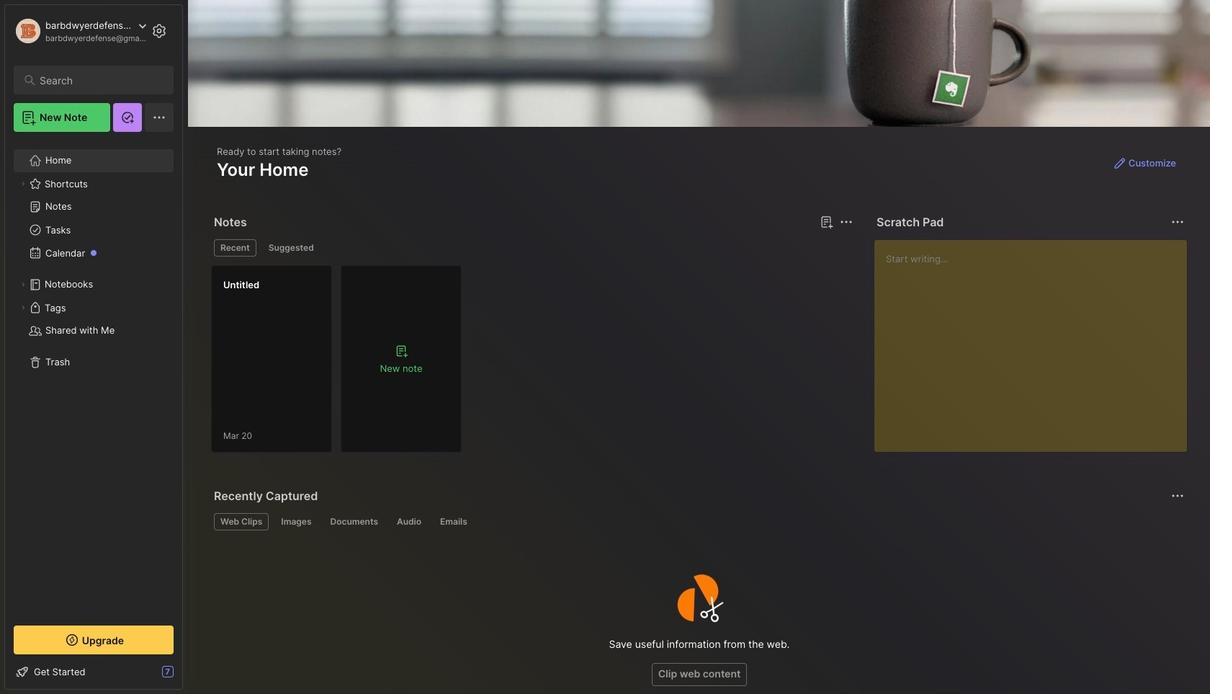 Task type: describe. For each thing, give the bounding box(es) containing it.
more actions image
[[1170, 487, 1187, 505]]

settings image
[[151, 22, 168, 40]]

expand tags image
[[19, 303, 27, 312]]

expand notebooks image
[[19, 280, 27, 289]]

Start writing… text field
[[887, 240, 1187, 440]]

main element
[[0, 0, 187, 694]]

tree inside main element
[[5, 141, 182, 613]]



Task type: locate. For each thing, give the bounding box(es) containing it.
1 tab list from the top
[[214, 239, 851, 257]]

tab list
[[214, 239, 851, 257], [214, 513, 1183, 531]]

1 vertical spatial more actions field
[[1168, 486, 1189, 506]]

more actions image
[[1170, 213, 1187, 231]]

2 tab list from the top
[[214, 513, 1183, 531]]

1 more actions field from the top
[[1168, 212, 1189, 232]]

Help and Learning task checklist field
[[5, 660, 182, 683]]

1 vertical spatial tab list
[[214, 513, 1183, 531]]

Account field
[[14, 17, 147, 45]]

tree
[[5, 141, 182, 613]]

0 vertical spatial tab list
[[214, 239, 851, 257]]

row group
[[211, 265, 471, 461]]

tab
[[214, 239, 256, 257], [262, 239, 321, 257], [214, 513, 269, 531], [275, 513, 318, 531], [324, 513, 385, 531], [391, 513, 428, 531], [434, 513, 474, 531]]

none search field inside main element
[[40, 71, 161, 89]]

None search field
[[40, 71, 161, 89]]

More actions field
[[1168, 212, 1189, 232], [1168, 486, 1189, 506]]

0 vertical spatial more actions field
[[1168, 212, 1189, 232]]

Search text field
[[40, 74, 161, 87]]

click to collapse image
[[182, 667, 193, 685]]

2 more actions field from the top
[[1168, 486, 1189, 506]]



Task type: vqa. For each thing, say whether or not it's contained in the screenshot.
top tab list
yes



